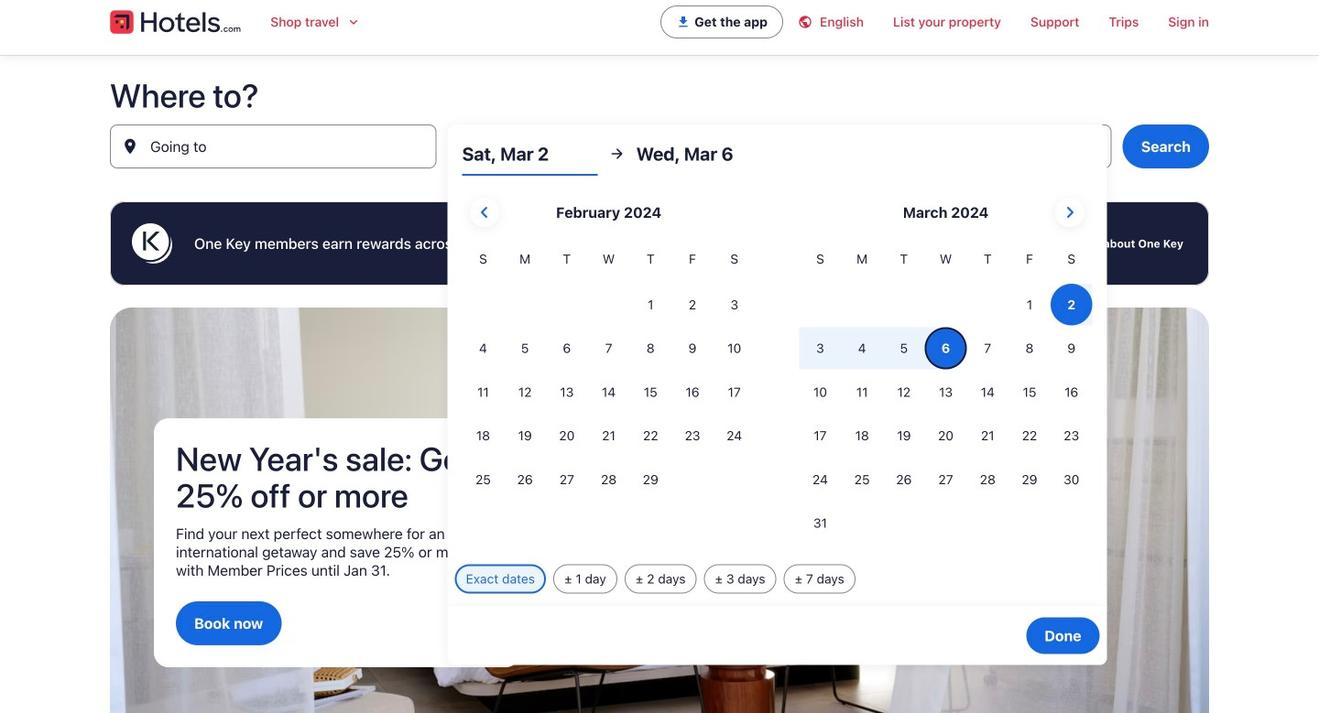 Task type: vqa. For each thing, say whether or not it's contained in the screenshot.
Buffet
no



Task type: describe. For each thing, give the bounding box(es) containing it.
february 2024 element
[[462, 249, 756, 503]]

small image
[[798, 15, 820, 29]]

shop travel image
[[346, 15, 361, 29]]

download the app button image
[[676, 15, 691, 29]]

march 2024 element
[[800, 249, 1093, 547]]

directional image
[[609, 146, 625, 162]]

previous month image
[[474, 202, 496, 224]]



Task type: locate. For each thing, give the bounding box(es) containing it.
main content
[[0, 55, 1320, 714]]

next month image
[[1059, 202, 1081, 224]]

application
[[462, 191, 1093, 547]]

hotels logo image
[[110, 7, 241, 37]]



